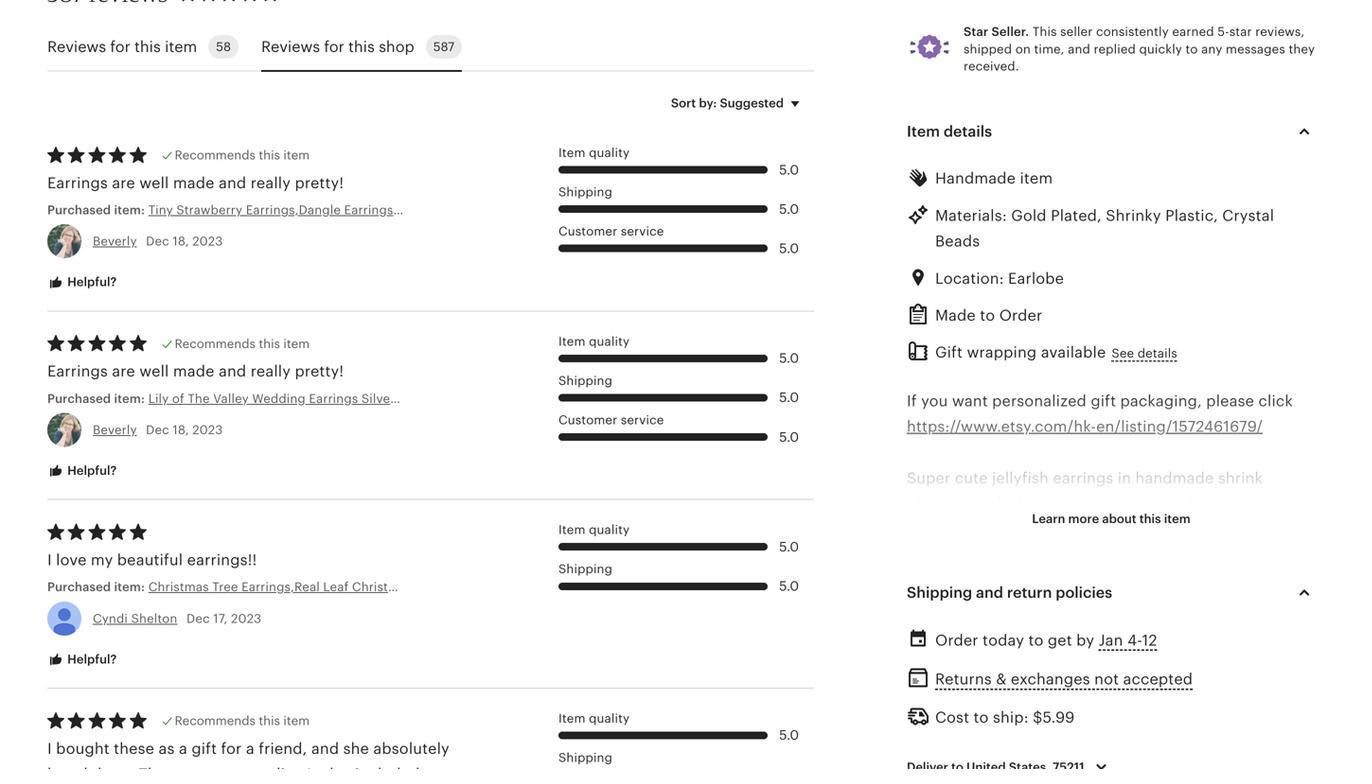 Task type: vqa. For each thing, say whether or not it's contained in the screenshot.
materials: gold plated, shrinky plastic, crystal beads
yes



Task type: locate. For each thing, give the bounding box(es) containing it.
purchased item: for first beverly link from the bottom of the page
[[47, 392, 148, 406]]

2 well from the top
[[139, 363, 169, 380]]

the inside super cute jellyfish earrings in handmade shrink plastic,shrink plastic earrings have a plastic texture. the steps to make earrings are complicated. i first need to draw drawings, cut, color, blow with a heat gun, shape, and assemble.this is the unique charm of handmade products.
[[907, 521, 934, 539]]

1 vertical spatial recommends
[[175, 337, 256, 351]]

0 vertical spatial beverly dec 18, 2023
[[93, 234, 223, 249]]

gift inside i bought these as a gift for a friend, and she absolutely loved them. they are great quality. it also included som
[[192, 741, 217, 758]]

1 earrings are well made and really pretty! from the top
[[47, 174, 344, 192]]

1 item: from the top
[[114, 203, 145, 217]]

blow
[[1163, 547, 1199, 564]]

2 beverly from the top
[[93, 423, 137, 437]]

item details button
[[890, 109, 1333, 154]]

0 vertical spatial the
[[1152, 573, 1176, 590]]

reviews for this shop
[[261, 38, 414, 55]]

1 purchased item: from the top
[[47, 203, 148, 217]]

5.99
[[1043, 709, 1075, 727]]

1 really from the top
[[251, 174, 291, 192]]

plastic
[[1009, 496, 1058, 513], [1179, 496, 1228, 513]]

1 horizontal spatial plastic
[[1179, 496, 1228, 513]]

1 vertical spatial beverly link
[[93, 423, 137, 437]]

replied
[[1094, 42, 1136, 56]]

1 recommends this item from the top
[[175, 148, 310, 162]]

2 item: from the top
[[114, 392, 145, 406]]

item for 1st beverly link from the top of the page
[[559, 146, 586, 160]]

4 5.0 from the top
[[779, 351, 799, 366]]

products.
[[990, 599, 1061, 616]]

received.
[[964, 59, 1019, 73]]

1 the from the top
[[907, 521, 934, 539]]

https://www.etsy.com/hk-en/listing/1572461679/ link
[[907, 418, 1263, 436]]

friend,
[[259, 741, 307, 758]]

0 vertical spatial service
[[621, 225, 664, 239]]

gift up great
[[192, 741, 217, 758]]

1 horizontal spatial order
[[999, 307, 1043, 324]]

2 reviews from the left
[[261, 38, 320, 55]]

reviews for this item
[[47, 38, 197, 55]]

0 horizontal spatial for
[[110, 38, 130, 55]]

1 helpful? from the top
[[64, 275, 117, 289]]

1 vertical spatial 18,
[[173, 423, 189, 437]]

ship:
[[993, 709, 1029, 727]]

details up handmade
[[944, 123, 992, 140]]

materials: gold plated, shrinky plastic, crystal beads
[[935, 207, 1274, 250]]

the up need at right
[[907, 521, 934, 539]]

0 vertical spatial recommends this item
[[175, 148, 310, 162]]

1 well from the top
[[139, 174, 169, 192]]

2 18, from the top
[[173, 423, 189, 437]]

really
[[251, 174, 291, 192], [251, 363, 291, 380]]

a inside 'the color of the jellyfish is hand-colored, every time there is a difference'
[[966, 676, 974, 693]]

1 vertical spatial item:
[[114, 392, 145, 406]]

earrings for 1st beverly link from the top of the page
[[47, 174, 108, 192]]

1 vertical spatial gift
[[192, 741, 217, 758]]

i inside i bought these as a gift for a friend, and she absolutely loved them. they are great quality. it also included som
[[47, 741, 52, 758]]

item: for first beverly link from the bottom of the page
[[114, 392, 145, 406]]

2 vertical spatial item:
[[114, 580, 145, 595]]

1 vertical spatial made
[[173, 363, 215, 380]]

gift up https://www.etsy.com/hk-en/listing/1572461679/ link
[[1091, 393, 1116, 410]]

0 vertical spatial the
[[907, 521, 934, 539]]

2 recommends from the top
[[175, 337, 256, 351]]

the down blow
[[1152, 573, 1176, 590]]

0 vertical spatial made
[[173, 174, 215, 192]]

cost to ship: $ 5.99
[[935, 709, 1075, 727]]

order down 'earlobe' on the top of the page
[[999, 307, 1043, 324]]

1 vertical spatial customer
[[559, 413, 617, 427]]

3 purchased item: from the top
[[47, 580, 148, 595]]

i for i bought these as a gift for a friend, and she absolutely loved them. they are great quality. it also included som
[[47, 741, 52, 758]]

1 customer from the top
[[559, 225, 617, 239]]

4 quality from the top
[[589, 712, 630, 726]]

texture.
[[1232, 496, 1289, 513]]

of right charm
[[1286, 573, 1301, 590]]

recommends this item for 1st beverly link from the top of the page
[[175, 148, 310, 162]]

0 horizontal spatial reviews
[[47, 38, 106, 55]]

handmade up the 'have'
[[1136, 470, 1214, 487]]

of inside 'the color of the jellyfish is hand-colored, every time there is a difference'
[[981, 650, 996, 667]]

0 vertical spatial i
[[1239, 521, 1243, 539]]

1 vertical spatial earrings are well made and really pretty!
[[47, 363, 344, 380]]

0 vertical spatial customer
[[559, 225, 617, 239]]

details right the see
[[1138, 347, 1178, 361]]

with
[[1203, 547, 1235, 564]]

1 horizontal spatial of
[[1286, 573, 1301, 590]]

the down today
[[1000, 650, 1024, 667]]

dec for 1st beverly link from the top of the page
[[146, 234, 169, 249]]

0 horizontal spatial order
[[935, 632, 979, 649]]

of down today
[[981, 650, 996, 667]]

beverly link
[[93, 234, 137, 249], [93, 423, 137, 437]]

0 vertical spatial jellyfish
[[992, 470, 1049, 487]]

reviews for reviews for this item
[[47, 38, 106, 55]]

tab list
[[47, 24, 814, 72]]

cyndi
[[93, 612, 128, 626]]

and inside this seller consistently earned 5-star reviews, shipped on time, and replied quickly to any messages they received.
[[1068, 42, 1091, 56]]

2 vertical spatial dec
[[186, 612, 210, 626]]

handmade down shape, at bottom right
[[907, 599, 985, 616]]

2 vertical spatial i
[[47, 741, 52, 758]]

0 horizontal spatial of
[[981, 650, 996, 667]]

1 vertical spatial jellyfish
[[1028, 650, 1085, 667]]

1 recommends from the top
[[175, 148, 256, 162]]

0 horizontal spatial details
[[944, 123, 992, 140]]

to up draw
[[982, 521, 997, 539]]

1 beverly from the top
[[93, 234, 137, 249]]

a right as
[[179, 741, 187, 758]]

0 vertical spatial earrings
[[1053, 470, 1114, 487]]

is down the by
[[1089, 650, 1101, 667]]

love
[[56, 552, 87, 569]]

a right the 'have'
[[1166, 496, 1175, 513]]

and
[[1068, 42, 1091, 56], [219, 174, 246, 192], [219, 363, 246, 380], [997, 573, 1025, 590], [976, 585, 1003, 602], [311, 741, 339, 758]]

beautiful
[[117, 552, 183, 569]]

i left love
[[47, 552, 52, 569]]

i up loved at the left of the page
[[47, 741, 52, 758]]

want
[[952, 393, 988, 410]]

item for first beverly link from the bottom of the page
[[559, 334, 586, 349]]

order up color
[[935, 632, 979, 649]]

a down color
[[966, 676, 974, 693]]

colored,
[[1147, 650, 1209, 667]]

details inside item details dropdown button
[[944, 123, 992, 140]]

plastic,
[[1166, 207, 1218, 224]]

0 vertical spatial 2023
[[192, 234, 223, 249]]

0 horizontal spatial plastic
[[1009, 496, 1058, 513]]

to down the steps
[[948, 547, 963, 564]]

beverly dec 18, 2023 for 1st beverly link from the top of the page
[[93, 234, 223, 249]]

the up the there
[[907, 650, 934, 667]]

0 horizontal spatial the
[[1000, 650, 1024, 667]]

0 vertical spatial is
[[1136, 573, 1148, 590]]

quality for first beverly link from the bottom of the page
[[589, 334, 630, 349]]

plastic up complicated. in the right of the page
[[1179, 496, 1228, 513]]

1 vertical spatial earrings
[[1062, 496, 1123, 513]]

3 purchased from the top
[[47, 580, 111, 595]]

1 vertical spatial the
[[907, 650, 934, 667]]

to left get
[[1029, 632, 1044, 649]]

make
[[1001, 521, 1041, 539]]

returns & exchanges not accepted
[[935, 671, 1193, 688]]

1 horizontal spatial gift
[[1091, 393, 1116, 410]]

0 vertical spatial dec
[[146, 234, 169, 249]]

1 vertical spatial well
[[139, 363, 169, 380]]

0 vertical spatial beverly link
[[93, 234, 137, 249]]

0 vertical spatial of
[[1286, 573, 1301, 590]]

1 vertical spatial beverly
[[93, 423, 137, 437]]

2 purchased item: from the top
[[47, 392, 148, 406]]

1 horizontal spatial for
[[221, 741, 242, 758]]

star
[[964, 25, 989, 39]]

reviews for reviews for this shop
[[261, 38, 320, 55]]

for for item
[[110, 38, 130, 55]]

color,
[[1117, 547, 1159, 564]]

1 service from the top
[[621, 225, 664, 239]]

1 earrings from the top
[[47, 174, 108, 192]]

2 5.0 from the top
[[779, 202, 799, 217]]

jellyfish right cute
[[992, 470, 1049, 487]]

1 vertical spatial details
[[1138, 347, 1178, 361]]

0 vertical spatial gift
[[1091, 393, 1116, 410]]

2 horizontal spatial for
[[324, 38, 344, 55]]

item
[[907, 123, 940, 140], [559, 146, 586, 160], [559, 334, 586, 349], [559, 523, 586, 537], [559, 712, 586, 726]]

2 service from the top
[[621, 413, 664, 427]]

1 vertical spatial is
[[1089, 650, 1101, 667]]

2 customer from the top
[[559, 413, 617, 427]]

1 horizontal spatial handmade
[[1136, 470, 1214, 487]]

shipping and return policies button
[[890, 570, 1333, 616]]

2 beverly link from the top
[[93, 423, 137, 437]]

1 vertical spatial beverly dec 18, 2023
[[93, 423, 223, 437]]

1 vertical spatial purchased item:
[[47, 392, 148, 406]]

personalized
[[992, 393, 1087, 410]]

2 vertical spatial recommends
[[175, 714, 256, 728]]

are inside super cute jellyfish earrings in handmade shrink plastic,shrink plastic earrings have a plastic texture. the steps to make earrings are complicated. i first need to draw drawings, cut, color, blow with a heat gun, shape, and assemble.this is the unique charm of handmade products.
[[1110, 521, 1133, 539]]

3 recommends from the top
[[175, 714, 256, 728]]

item for cyndi shelton link
[[559, 523, 586, 537]]

handmade
[[1136, 470, 1214, 487], [907, 599, 985, 616]]

quickly
[[1139, 42, 1182, 56]]

more
[[1068, 512, 1099, 526]]

messages
[[1226, 42, 1286, 56]]

shipping for first beverly link from the bottom of the page
[[559, 374, 613, 388]]

have
[[1127, 496, 1162, 513]]

2 helpful? from the top
[[64, 464, 117, 478]]

0 vertical spatial purchased item:
[[47, 203, 148, 217]]

0 vertical spatial well
[[139, 174, 169, 192]]

bought
[[56, 741, 110, 758]]

shipping for 1st beverly link from the top of the page
[[559, 185, 613, 199]]

2 the from the top
[[907, 650, 934, 667]]

2 horizontal spatial is
[[1136, 573, 1148, 590]]

1 beverly dec 18, 2023 from the top
[[93, 234, 223, 249]]

they
[[1289, 42, 1315, 56]]

service for first beverly link from the bottom of the page
[[621, 413, 664, 427]]

i
[[1239, 521, 1243, 539], [47, 552, 52, 569], [47, 741, 52, 758]]

5 5.0 from the top
[[779, 390, 799, 405]]

18, for 1st beverly link from the top of the page
[[173, 234, 189, 249]]

by
[[1077, 632, 1095, 649]]

service for 1st beverly link from the top of the page
[[621, 225, 664, 239]]

handmade
[[935, 170, 1016, 187]]

heat
[[1252, 547, 1284, 564]]

2 vertical spatial 2023
[[231, 612, 261, 626]]

0 vertical spatial details
[[944, 123, 992, 140]]

3 quality from the top
[[589, 523, 630, 537]]

quality
[[589, 146, 630, 160], [589, 334, 630, 349], [589, 523, 630, 537], [589, 712, 630, 726]]

is down color,
[[1136, 573, 1148, 590]]

0 vertical spatial recommends
[[175, 148, 256, 162]]

1 helpful? button from the top
[[33, 265, 131, 300]]

first
[[1247, 521, 1276, 539]]

sort by: suggested button
[[657, 83, 821, 123]]

0 horizontal spatial is
[[950, 676, 962, 693]]

3 helpful? button from the top
[[33, 643, 131, 678]]

5.0
[[779, 162, 799, 177], [779, 202, 799, 217], [779, 241, 799, 256], [779, 351, 799, 366], [779, 390, 799, 405], [779, 430, 799, 445], [779, 540, 799, 555], [779, 579, 799, 594], [779, 728, 799, 743]]

plastic up make
[[1009, 496, 1058, 513]]

for for shop
[[324, 38, 344, 55]]

reviews
[[47, 38, 106, 55], [261, 38, 320, 55]]

587
[[433, 40, 455, 54]]

0 vertical spatial pretty!
[[295, 174, 344, 192]]

i love my beautiful earrings!!
[[47, 552, 257, 569]]

0 vertical spatial helpful? button
[[33, 265, 131, 300]]

1 vertical spatial order
[[935, 632, 979, 649]]

tab list containing reviews for this item
[[47, 24, 814, 72]]

0 vertical spatial beverly
[[93, 234, 137, 249]]

dec
[[146, 234, 169, 249], [146, 423, 169, 437], [186, 612, 210, 626]]

0 vertical spatial purchased
[[47, 203, 111, 217]]

0 vertical spatial earrings
[[47, 174, 108, 192]]

3 item: from the top
[[114, 580, 145, 595]]

1 pretty! from the top
[[295, 174, 344, 192]]

are
[[112, 174, 135, 192], [112, 363, 135, 380], [1110, 521, 1133, 539], [178, 766, 202, 770]]

2 earrings are well made and really pretty! from the top
[[47, 363, 344, 380]]

is down color
[[950, 676, 962, 693]]

purchased item: for cyndi shelton link
[[47, 580, 148, 595]]

are inside i bought these as a gift for a friend, and she absolutely loved them. they are great quality. it also included som
[[178, 766, 202, 770]]

wrapping
[[967, 344, 1037, 361]]

customer for first beverly link from the bottom of the page
[[559, 413, 617, 427]]

2 vertical spatial helpful? button
[[33, 643, 131, 678]]

1 horizontal spatial the
[[1152, 573, 1176, 590]]

1 vertical spatial of
[[981, 650, 996, 667]]

shipping and return policies
[[907, 585, 1112, 602]]

1 vertical spatial dec
[[146, 423, 169, 437]]

2 vertical spatial purchased item:
[[47, 580, 148, 595]]

1 vertical spatial recommends this item
[[175, 337, 310, 351]]

1 horizontal spatial details
[[1138, 347, 1178, 361]]

2 vertical spatial recommends this item
[[175, 714, 310, 728]]

item: for cyndi shelton link
[[114, 580, 145, 595]]

helpful? button for first beverly link from the bottom of the page
[[33, 454, 131, 489]]

2 vertical spatial purchased
[[47, 580, 111, 595]]

i left first
[[1239, 521, 1243, 539]]

1 vertical spatial pretty!
[[295, 363, 344, 380]]

shop
[[379, 38, 414, 55]]

6 5.0 from the top
[[779, 430, 799, 445]]

2 plastic from the left
[[1179, 496, 1228, 513]]

shipping
[[559, 185, 613, 199], [559, 374, 613, 388], [559, 563, 613, 577], [907, 585, 972, 602], [559, 751, 613, 765]]

item inside dropdown button
[[907, 123, 940, 140]]

recommends for first beverly link from the bottom of the page
[[175, 337, 256, 351]]

i inside super cute jellyfish earrings in handmade shrink plastic,shrink plastic earrings have a plastic texture. the steps to make earrings are complicated. i first need to draw drawings, cut, color, blow with a heat gun, shape, and assemble.this is the unique charm of handmade products.
[[1239, 521, 1243, 539]]

2 pretty! from the top
[[295, 363, 344, 380]]

jan
[[1099, 632, 1123, 649]]

details inside gift wrapping available see details
[[1138, 347, 1178, 361]]

0 vertical spatial helpful?
[[64, 275, 117, 289]]

0 vertical spatial really
[[251, 174, 291, 192]]

2 beverly dec 18, 2023 from the top
[[93, 423, 223, 437]]

click
[[1259, 393, 1293, 410]]

and inside shipping and return policies dropdown button
[[976, 585, 1003, 602]]

1 vertical spatial i
[[47, 552, 52, 569]]

0 horizontal spatial gift
[[192, 741, 217, 758]]

cut,
[[1085, 547, 1113, 564]]

a up quality.
[[246, 741, 254, 758]]

the inside 'the color of the jellyfish is hand-colored, every time there is a difference'
[[1000, 650, 1024, 667]]

0 vertical spatial earrings are well made and really pretty!
[[47, 174, 344, 192]]

purchased item: for 1st beverly link from the top of the page
[[47, 203, 148, 217]]

is
[[1136, 573, 1148, 590], [1089, 650, 1101, 667], [950, 676, 962, 693]]

2 customer service from the top
[[559, 413, 664, 427]]

1 vertical spatial helpful?
[[64, 464, 117, 478]]

a
[[1166, 496, 1175, 513], [1239, 547, 1248, 564], [966, 676, 974, 693], [179, 741, 187, 758], [246, 741, 254, 758]]

2 quality from the top
[[589, 334, 630, 349]]

1 vertical spatial customer service
[[559, 413, 664, 427]]

0 vertical spatial item:
[[114, 203, 145, 217]]

quality for 1st beverly link from the top of the page
[[589, 146, 630, 160]]

0 vertical spatial customer service
[[559, 225, 664, 239]]

recommends this item
[[175, 148, 310, 162], [175, 337, 310, 351], [175, 714, 310, 728]]

details
[[944, 123, 992, 140], [1138, 347, 1178, 361]]

1 vertical spatial the
[[1000, 650, 1024, 667]]

2 vertical spatial helpful?
[[64, 653, 117, 667]]

charm
[[1235, 573, 1282, 590]]

1 horizontal spatial reviews
[[261, 38, 320, 55]]

hand-
[[1105, 650, 1147, 667]]

1 vertical spatial really
[[251, 363, 291, 380]]

order
[[999, 307, 1043, 324], [935, 632, 979, 649]]

customer service for first beverly link from the bottom of the page
[[559, 413, 664, 427]]

1 vertical spatial handmade
[[907, 599, 985, 616]]

great
[[206, 766, 245, 770]]

see
[[1112, 347, 1134, 361]]

need
[[907, 547, 944, 564]]

there
[[907, 676, 946, 693]]

1 vertical spatial purchased
[[47, 392, 111, 406]]

1 vertical spatial 2023
[[192, 423, 223, 437]]

1 vertical spatial earrings
[[47, 363, 108, 380]]

earrings are well made and really pretty! for first beverly link from the bottom of the page
[[47, 363, 344, 380]]

2 recommends this item from the top
[[175, 337, 310, 351]]

0 vertical spatial 18,
[[173, 234, 189, 249]]

materials:
[[935, 207, 1007, 224]]

1 customer service from the top
[[559, 225, 664, 239]]

1 quality from the top
[[589, 146, 630, 160]]

18, for first beverly link from the bottom of the page
[[173, 423, 189, 437]]

1 18, from the top
[[173, 234, 189, 249]]

cost
[[935, 709, 970, 727]]

2 earrings from the top
[[47, 363, 108, 380]]

purchased
[[47, 203, 111, 217], [47, 392, 111, 406], [47, 580, 111, 595]]

2 helpful? button from the top
[[33, 454, 131, 489]]

to down "earned"
[[1186, 42, 1198, 56]]

1 reviews from the left
[[47, 38, 106, 55]]

plastic,shrink
[[907, 496, 1005, 513]]

made
[[173, 174, 215, 192], [173, 363, 215, 380]]

jellyfish down get
[[1028, 650, 1085, 667]]

1 vertical spatial service
[[621, 413, 664, 427]]

3 recommends this item from the top
[[175, 714, 310, 728]]

1 vertical spatial helpful? button
[[33, 454, 131, 489]]

3 5.0 from the top
[[779, 241, 799, 256]]

sort by: suggested
[[671, 96, 784, 110]]

accepted
[[1123, 671, 1193, 688]]



Task type: describe. For each thing, give the bounding box(es) containing it.
8 5.0 from the top
[[779, 579, 799, 594]]

2 purchased from the top
[[47, 392, 111, 406]]

beverly for 1st beverly link from the top of the page
[[93, 234, 137, 249]]

shipping inside dropdown button
[[907, 585, 972, 602]]

gold
[[1011, 207, 1047, 224]]

my
[[91, 552, 113, 569]]

is inside super cute jellyfish earrings in handmade shrink plastic,shrink plastic earrings have a plastic texture. the steps to make earrings are complicated. i first need to draw drawings, cut, color, blow with a heat gun, shape, and assemble.this is the unique charm of handmade products.
[[1136, 573, 1148, 590]]

reviews,
[[1256, 25, 1305, 39]]

for inside i bought these as a gift for a friend, and she absolutely loved them. they are great quality. it also included som
[[221, 741, 242, 758]]

available
[[1041, 344, 1106, 361]]

4 item quality from the top
[[559, 712, 630, 726]]

2 item quality from the top
[[559, 334, 630, 349]]

to right cost
[[974, 709, 989, 727]]

crystal
[[1222, 207, 1274, 224]]

also
[[321, 766, 351, 770]]

these
[[114, 741, 154, 758]]

about
[[1102, 512, 1137, 526]]

consistently
[[1096, 25, 1169, 39]]

it
[[307, 766, 317, 770]]

if
[[907, 393, 917, 410]]

beads
[[935, 233, 980, 250]]

quality for cyndi shelton link
[[589, 523, 630, 537]]

pretty! for 1st beverly link from the top of the page
[[295, 174, 344, 192]]

en/listing/1572461679/
[[1096, 418, 1263, 436]]

plated,
[[1051, 207, 1102, 224]]

exchanges
[[1011, 671, 1090, 688]]

by:
[[699, 96, 717, 110]]

1 horizontal spatial is
[[1089, 650, 1101, 667]]

pretty! for first beverly link from the bottom of the page
[[295, 363, 344, 380]]

3 helpful? from the top
[[64, 653, 117, 667]]

and inside super cute jellyfish earrings in handmade shrink plastic,shrink plastic earrings have a plastic texture. the steps to make earrings are complicated. i first need to draw drawings, cut, color, blow with a heat gun, shape, and assemble.this is the unique charm of handmade products.
[[997, 573, 1025, 590]]

4-
[[1127, 632, 1142, 649]]

gun,
[[907, 573, 940, 590]]

super cute jellyfish earrings in handmade shrink plastic,shrink plastic earrings have a plastic texture. the steps to make earrings are complicated. i first need to draw drawings, cut, color, blow with a heat gun, shape, and assemble.this is the unique charm of handmade products.
[[907, 470, 1301, 616]]

item inside dropdown button
[[1164, 512, 1191, 526]]

shipped
[[964, 42, 1012, 56]]

2023 for 1st beverly link from the top of the page
[[192, 234, 223, 249]]

1 beverly link from the top
[[93, 234, 137, 249]]

jellyfish inside 'the color of the jellyfish is hand-colored, every time there is a difference'
[[1028, 650, 1085, 667]]

earned
[[1172, 25, 1214, 39]]

https://www.etsy.com/hk-
[[907, 418, 1096, 436]]

them.
[[92, 766, 135, 770]]

unique
[[1180, 573, 1231, 590]]

helpful? button for 1st beverly link from the top of the page
[[33, 265, 131, 300]]

returns
[[935, 671, 992, 688]]

item: for 1st beverly link from the top of the page
[[114, 203, 145, 217]]

$
[[1033, 709, 1043, 727]]

7 5.0 from the top
[[779, 540, 799, 555]]

1 plastic from the left
[[1009, 496, 1058, 513]]

jan 4-12 button
[[1099, 627, 1157, 655]]

loved
[[47, 766, 88, 770]]

recommends this item for first beverly link from the bottom of the page
[[175, 337, 310, 351]]

cute
[[955, 470, 988, 487]]

i for i love my beautiful earrings!!
[[47, 552, 52, 569]]

drawings,
[[1008, 547, 1080, 564]]

see details link
[[1112, 345, 1178, 362]]

to inside this seller consistently earned 5-star reviews, shipped on time, and replied quickly to any messages they received.
[[1186, 42, 1198, 56]]

learn more about this item button
[[1018, 502, 1205, 536]]

color
[[938, 650, 976, 667]]

customer service for 1st beverly link from the top of the page
[[559, 225, 664, 239]]

cyndi shelton dec 17, 2023
[[93, 612, 261, 626]]

if you want personalized gift packaging, please click https://www.etsy.com/hk-en/listing/1572461679/
[[907, 393, 1293, 436]]

not
[[1095, 671, 1119, 688]]

seller.
[[992, 25, 1029, 39]]

&
[[996, 671, 1007, 688]]

this inside dropdown button
[[1140, 512, 1161, 526]]

today
[[983, 632, 1024, 649]]

beverly dec 18, 2023 for first beverly link from the bottom of the page
[[93, 423, 223, 437]]

3 item quality from the top
[[559, 523, 630, 537]]

17,
[[213, 612, 228, 626]]

2 really from the top
[[251, 363, 291, 380]]

quality.
[[249, 766, 303, 770]]

2023 for first beverly link from the bottom of the page
[[192, 423, 223, 437]]

star
[[1230, 25, 1252, 39]]

shipping for cyndi shelton link
[[559, 563, 613, 577]]

assemble.this
[[1029, 573, 1132, 590]]

she
[[343, 741, 369, 758]]

helpful? button for cyndi shelton link
[[33, 643, 131, 678]]

the color of the jellyfish is hand-colored, every time there is a difference
[[907, 650, 1291, 693]]

this seller consistently earned 5-star reviews, shipped on time, and replied quickly to any messages they received.
[[964, 25, 1315, 73]]

learn
[[1032, 512, 1065, 526]]

i bought these as a gift for a friend, and she absolutely loved them. they are great quality. it also included som
[[47, 741, 464, 770]]

every
[[1213, 650, 1253, 667]]

1 item quality from the top
[[559, 146, 630, 160]]

earrings for first beverly link from the bottom of the page
[[47, 363, 108, 380]]

draw
[[968, 547, 1004, 564]]

any
[[1201, 42, 1223, 56]]

time
[[1258, 650, 1291, 667]]

2 vertical spatial is
[[950, 676, 962, 693]]

and inside i bought these as a gift for a friend, and she absolutely loved them. they are great quality. it also included som
[[311, 741, 339, 758]]

made to order
[[935, 307, 1043, 324]]

2 vertical spatial earrings
[[1045, 521, 1106, 539]]

dec for first beverly link from the bottom of the page
[[146, 423, 169, 437]]

sort
[[671, 96, 696, 110]]

1 5.0 from the top
[[779, 162, 799, 177]]

difference
[[979, 676, 1054, 693]]

location: earlobe
[[935, 270, 1064, 287]]

12
[[1142, 632, 1157, 649]]

as
[[159, 741, 175, 758]]

1 made from the top
[[173, 174, 215, 192]]

steps
[[938, 521, 978, 539]]

0 vertical spatial handmade
[[1136, 470, 1214, 487]]

2 made from the top
[[173, 363, 215, 380]]

item details
[[907, 123, 992, 140]]

shrink
[[1218, 470, 1263, 487]]

of inside super cute jellyfish earrings in handmade shrink plastic,shrink plastic earrings have a plastic texture. the steps to make earrings are complicated. i first need to draw drawings, cut, color, blow with a heat gun, shape, and assemble.this is the unique charm of handmade products.
[[1286, 573, 1301, 590]]

please
[[1206, 393, 1254, 410]]

jellyfish inside super cute jellyfish earrings in handmade shrink plastic,shrink plastic earrings have a plastic texture. the steps to make earrings are complicated. i first need to draw drawings, cut, color, blow with a heat gun, shape, and assemble.this is the unique charm of handmade products.
[[992, 470, 1049, 487]]

9 5.0 from the top
[[779, 728, 799, 743]]

1 purchased from the top
[[47, 203, 111, 217]]

customer for 1st beverly link from the top of the page
[[559, 225, 617, 239]]

recommends for 1st beverly link from the top of the page
[[175, 148, 256, 162]]

beverly for first beverly link from the bottom of the page
[[93, 423, 137, 437]]

included
[[355, 766, 420, 770]]

suggested
[[720, 96, 784, 110]]

0 horizontal spatial handmade
[[907, 599, 985, 616]]

location:
[[935, 270, 1004, 287]]

the inside 'the color of the jellyfish is hand-colored, every time there is a difference'
[[907, 650, 934, 667]]

earrings are well made and really pretty! for 1st beverly link from the top of the page
[[47, 174, 344, 192]]

on
[[1016, 42, 1031, 56]]

gift inside if you want personalized gift packaging, please click https://www.etsy.com/hk-en/listing/1572461679/
[[1091, 393, 1116, 410]]

earlobe
[[1008, 270, 1064, 287]]

return
[[1007, 585, 1052, 602]]

a right the 'with'
[[1239, 547, 1248, 564]]

0 vertical spatial order
[[999, 307, 1043, 324]]

gift wrapping available see details
[[935, 344, 1178, 361]]

the inside super cute jellyfish earrings in handmade shrink plastic,shrink plastic earrings have a plastic texture. the steps to make earrings are complicated. i first need to draw drawings, cut, color, blow with a heat gun, shape, and assemble.this is the unique charm of handmade products.
[[1152, 573, 1176, 590]]

complicated.
[[1137, 521, 1235, 539]]

shelton
[[131, 612, 177, 626]]

this
[[1033, 25, 1057, 39]]

earrings!!
[[187, 552, 257, 569]]

to right made
[[980, 307, 995, 324]]



